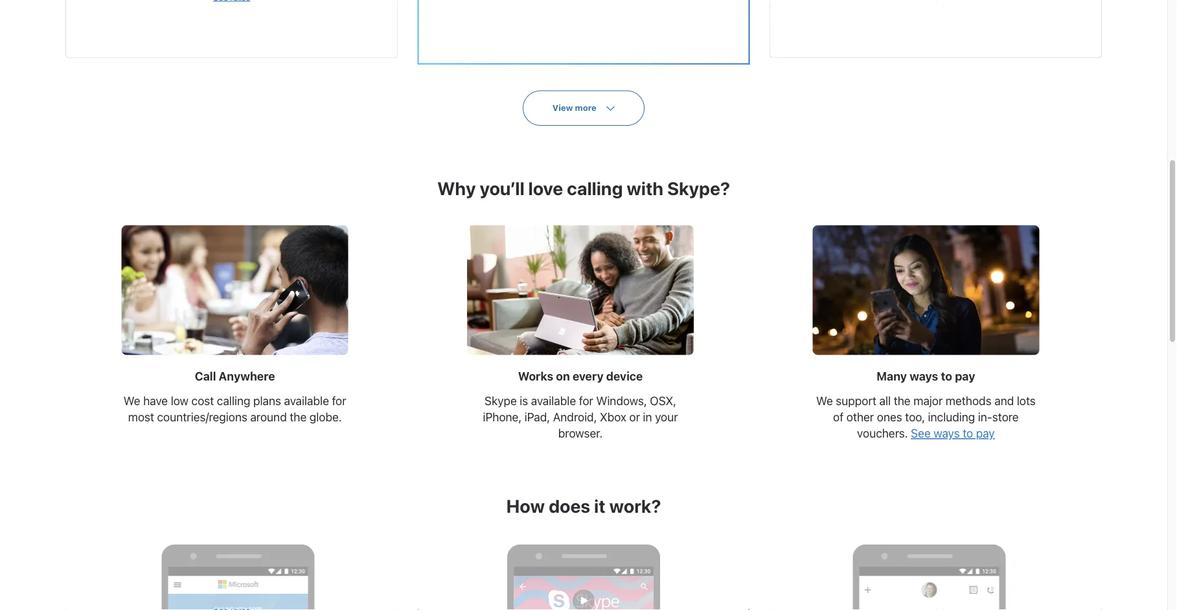 Task type: locate. For each thing, give the bounding box(es) containing it.
1 horizontal spatial the
[[894, 394, 911, 408]]

device
[[607, 369, 643, 383]]

calling
[[567, 178, 623, 199], [217, 394, 250, 408]]

for up android,
[[579, 394, 594, 408]]

for inside we have low cost calling plans available for most countries/regions around the globe.
[[332, 394, 347, 408]]

cost
[[192, 394, 214, 408]]

we up most
[[124, 394, 140, 408]]

1 horizontal spatial to
[[963, 427, 974, 441]]

skype
[[485, 394, 517, 408]]

1 vertical spatial to
[[963, 427, 974, 441]]

we inside the we support all the major methods and lots of other ones too, including in-store vouchers.
[[817, 394, 833, 408]]

ways
[[910, 369, 939, 383], [934, 427, 960, 441]]

methods
[[946, 394, 992, 408]]

the
[[894, 394, 911, 408], [290, 410, 307, 424]]

call anywhere
[[195, 369, 275, 383]]

ways down including
[[934, 427, 960, 441]]

we left support
[[817, 394, 833, 408]]

1 available from the left
[[284, 394, 329, 408]]

0 horizontal spatial the
[[290, 410, 307, 424]]

for
[[332, 394, 347, 408], [579, 394, 594, 408]]

pay down "in-"
[[977, 427, 995, 441]]

ways for see
[[934, 427, 960, 441]]

1 vertical spatial the
[[290, 410, 307, 424]]

calling inside we have low cost calling plans available for most countries/regions around the globe.
[[217, 394, 250, 408]]

0 horizontal spatial available
[[284, 394, 329, 408]]

1 horizontal spatial we
[[817, 394, 833, 408]]

xbox
[[600, 410, 627, 424]]

0 horizontal spatial we
[[124, 394, 140, 408]]

you'll
[[480, 178, 525, 199]]

showing start calling by going to dialpad and dial the number and click on call image
[[860, 567, 1000, 610]]

works
[[518, 369, 554, 383]]

1 vertical spatial ways
[[934, 427, 960, 441]]

pay for many ways to pay
[[956, 369, 976, 383]]

work?
[[610, 495, 662, 517]]

iphone,
[[483, 410, 522, 424]]

0 horizontal spatial calling
[[217, 394, 250, 408]]

your
[[655, 410, 678, 424]]

0 vertical spatial calling
[[567, 178, 623, 199]]

0 vertical spatial to
[[942, 369, 953, 383]]

2 for from the left
[[579, 394, 594, 408]]

0 horizontal spatial for
[[332, 394, 347, 408]]

ways up major
[[910, 369, 939, 383]]

see ways to pay
[[912, 427, 995, 441]]

globe.
[[310, 410, 342, 424]]

ways for many
[[910, 369, 939, 383]]

to for see ways to pay
[[963, 427, 974, 441]]

we support all the major methods and lots of other ones too, including in-store vouchers.
[[817, 394, 1036, 441]]

anywhere
[[219, 369, 275, 383]]

0 vertical spatial ways
[[910, 369, 939, 383]]

available up ipad,
[[531, 394, 576, 408]]

we
[[124, 394, 140, 408], [817, 394, 833, 408]]

pay up "methods"
[[956, 369, 976, 383]]

2 we from the left
[[817, 394, 833, 408]]

1 we from the left
[[124, 394, 140, 408]]

available inside skype is available for windows, osx, iphone, ipad, android, xbox or in your browser.
[[531, 394, 576, 408]]

2 available from the left
[[531, 394, 576, 408]]

why
[[438, 178, 476, 199]]

1 vertical spatial calling
[[217, 394, 250, 408]]

all
[[880, 394, 891, 408]]

for up globe.
[[332, 394, 347, 408]]

how
[[507, 495, 545, 517]]

the right all at the bottom right
[[894, 394, 911, 408]]

support
[[836, 394, 877, 408]]

0 vertical spatial pay
[[956, 369, 976, 383]]

calling down call anywhere
[[217, 394, 250, 408]]

the inside the we support all the major methods and lots of other ones too, including in-store vouchers.
[[894, 394, 911, 408]]

in
[[643, 410, 653, 424]]

on
[[556, 369, 570, 383]]

view more
[[553, 103, 597, 113]]

call
[[195, 369, 216, 383]]

it
[[595, 495, 606, 517]]

why you'll love calling with skype?
[[438, 178, 731, 199]]

to down including
[[963, 427, 974, 441]]

low
[[171, 394, 189, 408]]

of
[[834, 410, 844, 424]]

ipad,
[[525, 410, 550, 424]]

in-
[[979, 410, 993, 424]]

1 for from the left
[[332, 394, 347, 408]]

the left globe.
[[290, 410, 307, 424]]

pay for see ways to pay
[[977, 427, 995, 441]]

available up globe.
[[284, 394, 329, 408]]

0 horizontal spatial to
[[942, 369, 953, 383]]

to
[[942, 369, 953, 383], [963, 427, 974, 441]]

pay
[[956, 369, 976, 383], [977, 427, 995, 441]]

to up major
[[942, 369, 953, 383]]

0 vertical spatial the
[[894, 394, 911, 408]]

0 horizontal spatial pay
[[956, 369, 976, 383]]

see
[[912, 427, 931, 441]]

other
[[847, 410, 875, 424]]

1 horizontal spatial available
[[531, 394, 576, 408]]

1 vertical spatial pay
[[977, 427, 995, 441]]

we inside we have low cost calling plans available for most countries/regions around the globe.
[[124, 394, 140, 408]]

calling right love
[[567, 178, 623, 199]]

around
[[250, 410, 287, 424]]

available
[[284, 394, 329, 408], [531, 394, 576, 408]]

the inside we have low cost calling plans available for most countries/regions around the globe.
[[290, 410, 307, 424]]

major
[[914, 394, 943, 408]]

1 horizontal spatial pay
[[977, 427, 995, 441]]

ones
[[878, 410, 903, 424]]

1 horizontal spatial for
[[579, 394, 594, 408]]

browser.
[[559, 427, 603, 441]]



Task type: vqa. For each thing, say whether or not it's contained in the screenshot.
a to the bottom
no



Task type: describe. For each thing, give the bounding box(es) containing it.
skype is available for windows, osx, iphone, ipad, android, xbox or in your browser.
[[483, 394, 678, 441]]

plans
[[253, 394, 281, 408]]

we have low cost calling plans available for most countries/regions around the globe.
[[124, 394, 347, 424]]

available inside we have low cost calling plans available for most countries/regions around the globe.
[[284, 394, 329, 408]]

works on every device
[[518, 369, 643, 383]]

does
[[549, 495, 591, 517]]

for inside skype is available for windows, osx, iphone, ipad, android, xbox or in your browser.
[[579, 394, 594, 408]]

and
[[995, 394, 1015, 408]]

we for we support all the major methods and lots of other ones too, including in-store vouchers.
[[817, 394, 833, 408]]

most
[[128, 410, 154, 424]]

countries/regions
[[157, 410, 248, 424]]

vouchers.
[[858, 427, 909, 441]]

view
[[553, 103, 573, 113]]

store
[[993, 410, 1019, 424]]

lots
[[1018, 394, 1036, 408]]

we for we have low cost calling plans available for most countries/regions around the globe.
[[124, 394, 140, 408]]

love
[[529, 178, 563, 199]]

buy skype credit or a subscription by searching the country and select the subscription and pay image
[[168, 567, 308, 610]]

with
[[627, 178, 664, 199]]

skype?
[[668, 178, 731, 199]]

or
[[630, 410, 641, 424]]

including
[[929, 410, 976, 424]]

many
[[877, 369, 908, 383]]

get skype by downloading it from app store and click on install image
[[514, 567, 654, 610]]

every
[[573, 369, 604, 383]]

too,
[[906, 410, 926, 424]]

many ways to pay
[[877, 369, 976, 383]]

android,
[[553, 410, 597, 424]]

is
[[520, 394, 528, 408]]

have
[[143, 394, 168, 408]]

to for many ways to pay
[[942, 369, 953, 383]]

1 horizontal spatial calling
[[567, 178, 623, 199]]

view more button
[[523, 91, 645, 126]]

more
[[575, 103, 597, 113]]

see ways to pay link
[[912, 427, 995, 441]]

osx,
[[650, 394, 677, 408]]

windows,
[[597, 394, 647, 408]]

how does it work?
[[507, 495, 662, 517]]



